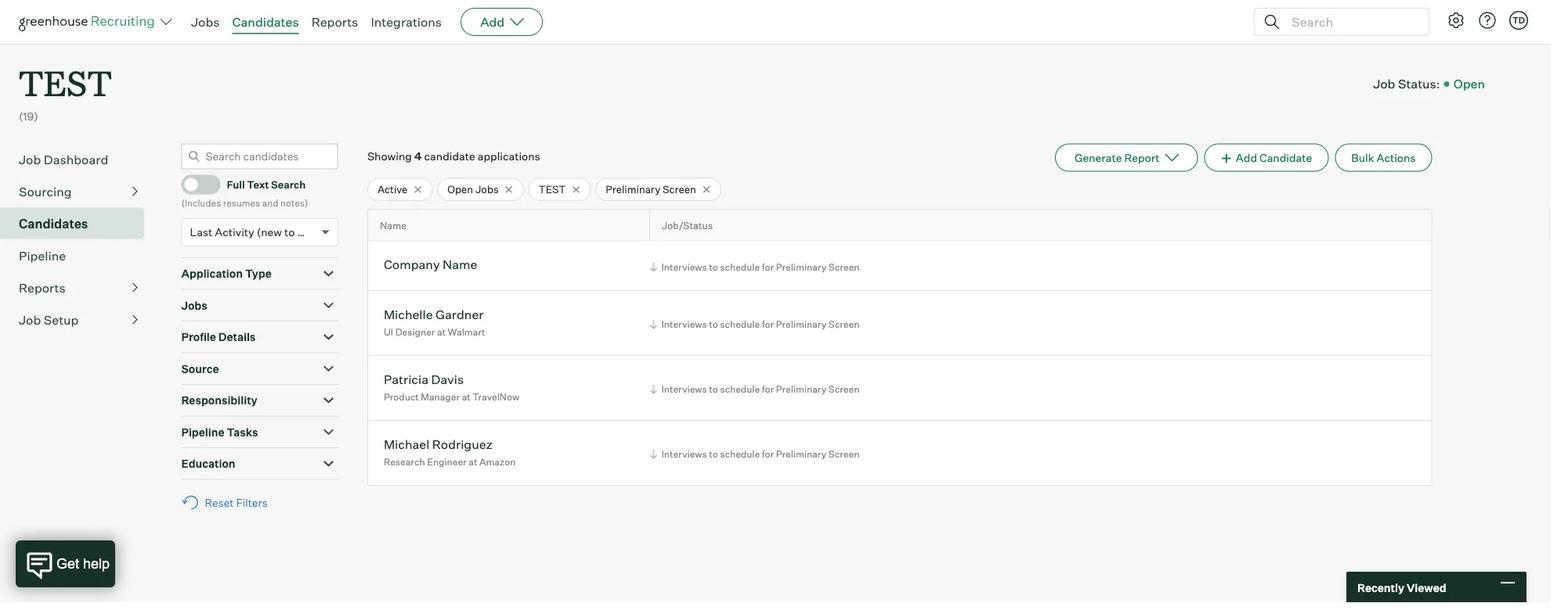 Task type: locate. For each thing, give the bounding box(es) containing it.
1 horizontal spatial add
[[1236, 151, 1257, 165]]

for
[[762, 261, 774, 273], [762, 319, 774, 330], [762, 384, 774, 396], [762, 449, 774, 461]]

name down the active
[[380, 219, 407, 232]]

at inside michael rodriguez research engineer at amazon
[[469, 456, 477, 468]]

at inside 'patricia davis product manager at travelnow'
[[462, 391, 471, 403]]

td button
[[1506, 8, 1531, 33]]

jobs
[[191, 14, 220, 30], [475, 183, 499, 196], [181, 299, 207, 313]]

screen
[[663, 183, 696, 196], [829, 261, 860, 273], [829, 319, 860, 330], [829, 384, 860, 396], [829, 449, 860, 461]]

candidates
[[232, 14, 299, 30], [19, 216, 88, 232]]

candidates link right jobs link
[[232, 14, 299, 30]]

pipeline up "education"
[[181, 426, 224, 440]]

1 horizontal spatial open
[[1454, 76, 1485, 92]]

reset filters button
[[181, 489, 275, 518]]

interviews to schedule for preliminary screen link for michael rodriguez
[[647, 447, 863, 462]]

open down the 'showing 4 candidate applications'
[[448, 183, 473, 196]]

test link
[[19, 44, 112, 109]]

pipeline for pipeline
[[19, 248, 66, 264]]

candidates link down sourcing link
[[19, 214, 138, 233]]

0 horizontal spatial reports
[[19, 280, 66, 296]]

reports up job setup
[[19, 280, 66, 296]]

0 horizontal spatial add
[[480, 14, 505, 30]]

0 horizontal spatial pipeline
[[19, 248, 66, 264]]

profile details
[[181, 331, 256, 344]]

screen for davis
[[829, 384, 860, 396]]

interviews for patricia davis
[[662, 384, 707, 396]]

3 interviews from the top
[[662, 384, 707, 396]]

test down the applications
[[539, 183, 566, 196]]

3 interviews to schedule for preliminary screen link from the top
[[647, 382, 863, 397]]

name
[[380, 219, 407, 232], [443, 257, 477, 273]]

company name
[[384, 257, 477, 273]]

0 vertical spatial add
[[480, 14, 505, 30]]

add candidate
[[1236, 151, 1312, 165]]

company name link
[[384, 257, 477, 275]]

at down rodriguez
[[469, 456, 477, 468]]

job setup
[[19, 312, 79, 328]]

name right company
[[443, 257, 477, 273]]

job setup link
[[19, 311, 138, 330]]

1 vertical spatial add
[[1236, 151, 1257, 165]]

to
[[284, 226, 295, 239], [709, 261, 718, 273], [709, 319, 718, 330], [709, 384, 718, 396], [709, 449, 718, 461]]

0 horizontal spatial name
[[380, 219, 407, 232]]

open jobs
[[448, 183, 499, 196]]

1 horizontal spatial candidates link
[[232, 14, 299, 30]]

interviews to schedule for preliminary screen link for michelle gardner
[[647, 317, 863, 332]]

michelle gardner ui designer at walmart
[[384, 307, 485, 338]]

pipeline link
[[19, 246, 138, 265]]

at for davis
[[462, 391, 471, 403]]

michael rodriguez link
[[384, 437, 493, 455]]

setup
[[44, 312, 79, 328]]

0 vertical spatial open
[[1454, 76, 1485, 92]]

1 vertical spatial name
[[443, 257, 477, 273]]

profile
[[181, 331, 216, 344]]

2 for from the top
[[762, 319, 774, 330]]

pipeline
[[19, 248, 66, 264], [181, 426, 224, 440]]

resumes
[[223, 198, 260, 209]]

add
[[480, 14, 505, 30], [1236, 151, 1257, 165]]

reset filters
[[205, 496, 268, 510]]

4 interviews from the top
[[662, 449, 707, 461]]

1 interviews to schedule for preliminary screen from the top
[[662, 261, 860, 273]]

recently viewed
[[1357, 581, 1446, 595]]

job left setup
[[19, 312, 41, 328]]

interviews to schedule for preliminary screen
[[662, 261, 860, 273], [662, 319, 860, 330], [662, 384, 860, 396], [662, 449, 860, 461]]

integrations
[[371, 14, 442, 30]]

0 horizontal spatial candidates
[[19, 216, 88, 232]]

interviews to schedule for preliminary screen for patricia davis
[[662, 384, 860, 396]]

1 vertical spatial reports
[[19, 280, 66, 296]]

schedule
[[720, 261, 760, 273], [720, 319, 760, 330], [720, 384, 760, 396], [720, 449, 760, 461]]

3 schedule from the top
[[720, 384, 760, 396]]

1 horizontal spatial test
[[539, 183, 566, 196]]

pipeline inside "pipeline" link
[[19, 248, 66, 264]]

activity
[[215, 226, 254, 239]]

for for rodriguez
[[762, 449, 774, 461]]

active
[[377, 183, 408, 196]]

0 vertical spatial at
[[437, 326, 446, 338]]

0 vertical spatial pipeline
[[19, 248, 66, 264]]

1 interviews from the top
[[662, 261, 707, 273]]

rodriguez
[[432, 437, 493, 452]]

0 horizontal spatial open
[[448, 183, 473, 196]]

application
[[181, 267, 243, 281]]

interviews
[[662, 261, 707, 273], [662, 319, 707, 330], [662, 384, 707, 396], [662, 449, 707, 461]]

4 schedule from the top
[[720, 449, 760, 461]]

full
[[227, 179, 245, 191]]

Search text field
[[1288, 11, 1415, 33]]

at down davis
[[462, 391, 471, 403]]

reports left "integrations" link
[[311, 14, 358, 30]]

schedule for patricia davis
[[720, 384, 760, 396]]

job left status: in the top right of the page
[[1373, 76, 1395, 92]]

reports link down "pipeline" link
[[19, 279, 138, 297]]

at for rodriguez
[[469, 456, 477, 468]]

0 vertical spatial test
[[19, 60, 112, 106]]

1 vertical spatial pipeline
[[181, 426, 224, 440]]

research
[[384, 456, 425, 468]]

job inside 'link'
[[19, 152, 41, 167]]

job up the sourcing
[[19, 152, 41, 167]]

preliminary for davis
[[776, 384, 827, 396]]

preliminary for gardner
[[776, 319, 827, 330]]

search
[[271, 179, 306, 191]]

2 interviews to schedule for preliminary screen link from the top
[[647, 317, 863, 332]]

michelle
[[384, 307, 433, 322]]

dashboard
[[44, 152, 108, 167]]

at
[[437, 326, 446, 338], [462, 391, 471, 403], [469, 456, 477, 468]]

michael rodriguez research engineer at amazon
[[384, 437, 516, 468]]

add inside add candidate link
[[1236, 151, 1257, 165]]

interviews to schedule for preliminary screen link
[[647, 260, 863, 275], [647, 317, 863, 332], [647, 382, 863, 397], [647, 447, 863, 462]]

candidate reports are now available! apply filters and select "view in app" element
[[1055, 144, 1198, 172]]

test for test (19)
[[19, 60, 112, 106]]

1 vertical spatial job
[[19, 152, 41, 167]]

0 vertical spatial candidates
[[232, 14, 299, 30]]

reports link
[[311, 14, 358, 30], [19, 279, 138, 297]]

test up the (19)
[[19, 60, 112, 106]]

education
[[181, 458, 235, 471]]

3 for from the top
[[762, 384, 774, 396]]

screen for rodriguez
[[829, 449, 860, 461]]

2 vertical spatial job
[[19, 312, 41, 328]]

patricia davis link
[[384, 372, 464, 390]]

1 vertical spatial test
[[539, 183, 566, 196]]

screen for gardner
[[829, 319, 860, 330]]

2 interviews to schedule for preliminary screen from the top
[[662, 319, 860, 330]]

2 schedule from the top
[[720, 319, 760, 330]]

to for michelle gardner
[[709, 319, 718, 330]]

bulk actions
[[1351, 151, 1416, 165]]

candidates right jobs link
[[232, 14, 299, 30]]

4
[[414, 149, 422, 163]]

candidates link
[[232, 14, 299, 30], [19, 214, 138, 233]]

greenhouse recruiting image
[[19, 13, 160, 31]]

michael
[[384, 437, 430, 452]]

4 for from the top
[[762, 449, 774, 461]]

pipeline down the sourcing
[[19, 248, 66, 264]]

1 horizontal spatial pipeline
[[181, 426, 224, 440]]

last activity (new to old) option
[[190, 226, 317, 239]]

0 horizontal spatial reports link
[[19, 279, 138, 297]]

0 vertical spatial jobs
[[191, 14, 220, 30]]

0 vertical spatial name
[[380, 219, 407, 232]]

at inside michelle gardner ui designer at walmart
[[437, 326, 446, 338]]

test (19)
[[19, 60, 112, 124]]

candidates down the sourcing
[[19, 216, 88, 232]]

add inside add popup button
[[480, 14, 505, 30]]

test for test
[[539, 183, 566, 196]]

full text search (includes resumes and notes)
[[181, 179, 308, 209]]

generate
[[1075, 151, 1122, 165]]

2 interviews from the top
[[662, 319, 707, 330]]

job for job setup
[[19, 312, 41, 328]]

open for open jobs
[[448, 183, 473, 196]]

generate report
[[1075, 151, 1160, 165]]

open
[[1454, 76, 1485, 92], [448, 183, 473, 196]]

report
[[1124, 151, 1160, 165]]

1 schedule from the top
[[720, 261, 760, 273]]

4 interviews to schedule for preliminary screen link from the top
[[647, 447, 863, 462]]

at down michelle gardner link
[[437, 326, 446, 338]]

interviews to schedule for preliminary screen for michael rodriguez
[[662, 449, 860, 461]]

add button
[[461, 8, 543, 36]]

4 interviews to schedule for preliminary screen from the top
[[662, 449, 860, 461]]

test
[[19, 60, 112, 106], [539, 183, 566, 196]]

for for gardner
[[762, 319, 774, 330]]

2 vertical spatial at
[[469, 456, 477, 468]]

reports link left "integrations" link
[[311, 14, 358, 30]]

notes)
[[280, 198, 308, 209]]

source
[[181, 362, 219, 376]]

1 horizontal spatial reports
[[311, 14, 358, 30]]

reports
[[311, 14, 358, 30], [19, 280, 66, 296]]

job status:
[[1373, 76, 1440, 92]]

td
[[1512, 15, 1525, 25]]

1 vertical spatial open
[[448, 183, 473, 196]]

application type
[[181, 267, 272, 281]]

details
[[218, 331, 256, 344]]

1 horizontal spatial reports link
[[311, 14, 358, 30]]

text
[[247, 179, 269, 191]]

0 horizontal spatial test
[[19, 60, 112, 106]]

1 vertical spatial candidates link
[[19, 214, 138, 233]]

1 vertical spatial at
[[462, 391, 471, 403]]

job
[[1373, 76, 1395, 92], [19, 152, 41, 167], [19, 312, 41, 328]]

1 vertical spatial candidates
[[19, 216, 88, 232]]

3 interviews to schedule for preliminary screen from the top
[[662, 384, 860, 396]]

open right status: in the top right of the page
[[1454, 76, 1485, 92]]

0 vertical spatial job
[[1373, 76, 1395, 92]]



Task type: vqa. For each thing, say whether or not it's contained in the screenshot.
the bottom The Submitted
no



Task type: describe. For each thing, give the bounding box(es) containing it.
preliminary screen
[[606, 183, 696, 196]]

0 vertical spatial reports link
[[311, 14, 358, 30]]

job dashboard
[[19, 152, 108, 167]]

showing 4 candidate applications
[[367, 149, 540, 163]]

viewed
[[1407, 581, 1446, 595]]

and
[[262, 198, 278, 209]]

at for gardner
[[437, 326, 446, 338]]

responsibility
[[181, 394, 257, 408]]

filters
[[236, 496, 268, 510]]

checkmark image
[[188, 179, 200, 190]]

1 vertical spatial jobs
[[475, 183, 499, 196]]

2 vertical spatial jobs
[[181, 299, 207, 313]]

Search candidates field
[[181, 144, 338, 170]]

company
[[384, 257, 440, 273]]

configure image
[[1447, 11, 1466, 30]]

michelle gardner link
[[384, 307, 484, 325]]

pipeline for pipeline tasks
[[181, 426, 224, 440]]

open for open
[[1454, 76, 1485, 92]]

1 horizontal spatial candidates
[[232, 14, 299, 30]]

status:
[[1398, 76, 1440, 92]]

job for job status:
[[1373, 76, 1395, 92]]

to for patricia davis
[[709, 384, 718, 396]]

gardner
[[436, 307, 484, 322]]

job/status
[[662, 219, 713, 232]]

product
[[384, 391, 419, 403]]

1 for from the top
[[762, 261, 774, 273]]

patricia davis product manager at travelnow
[[384, 372, 519, 403]]

interviews for michelle gardner
[[662, 319, 707, 330]]

bulk
[[1351, 151, 1374, 165]]

1 horizontal spatial name
[[443, 257, 477, 273]]

add for add
[[480, 14, 505, 30]]

actions
[[1377, 151, 1416, 165]]

sourcing
[[19, 184, 72, 200]]

0 horizontal spatial candidates link
[[19, 214, 138, 233]]

interviews to schedule for preliminary screen for michelle gardner
[[662, 319, 860, 330]]

(19)
[[19, 110, 38, 124]]

to for michael rodriguez
[[709, 449, 718, 461]]

pipeline tasks
[[181, 426, 258, 440]]

candidate
[[1260, 151, 1312, 165]]

ui
[[384, 326, 393, 338]]

0 vertical spatial candidates link
[[232, 14, 299, 30]]

jobs link
[[191, 14, 220, 30]]

old)
[[297, 226, 317, 239]]

showing
[[367, 149, 412, 163]]

td button
[[1509, 11, 1528, 30]]

schedule for michelle gardner
[[720, 319, 760, 330]]

for for davis
[[762, 384, 774, 396]]

applications
[[478, 149, 540, 163]]

1 interviews to schedule for preliminary screen link from the top
[[647, 260, 863, 275]]

tasks
[[227, 426, 258, 440]]

patricia
[[384, 372, 428, 387]]

travelnow
[[473, 391, 519, 403]]

bulk actions link
[[1335, 144, 1432, 172]]

amazon
[[479, 456, 516, 468]]

generate report button
[[1055, 144, 1198, 172]]

integrations link
[[371, 14, 442, 30]]

sourcing link
[[19, 182, 138, 201]]

manager
[[421, 391, 460, 403]]

add candidate link
[[1204, 144, 1329, 172]]

davis
[[431, 372, 464, 387]]

1 vertical spatial reports link
[[19, 279, 138, 297]]

type
[[245, 267, 272, 281]]

candidate
[[424, 149, 475, 163]]

reset
[[205, 496, 234, 510]]

last
[[190, 226, 212, 239]]

add for add candidate
[[1236, 151, 1257, 165]]

(new
[[257, 226, 282, 239]]

engineer
[[427, 456, 467, 468]]

designer
[[395, 326, 435, 338]]

interviews for michael rodriguez
[[662, 449, 707, 461]]

recently
[[1357, 581, 1404, 595]]

job for job dashboard
[[19, 152, 41, 167]]

interviews to schedule for preliminary screen link for patricia davis
[[647, 382, 863, 397]]

preliminary for rodriguez
[[776, 449, 827, 461]]

schedule for michael rodriguez
[[720, 449, 760, 461]]

job dashboard link
[[19, 150, 138, 169]]

last activity (new to old)
[[190, 226, 317, 239]]

walmart
[[448, 326, 485, 338]]

0 vertical spatial reports
[[311, 14, 358, 30]]

(includes
[[181, 198, 221, 209]]



